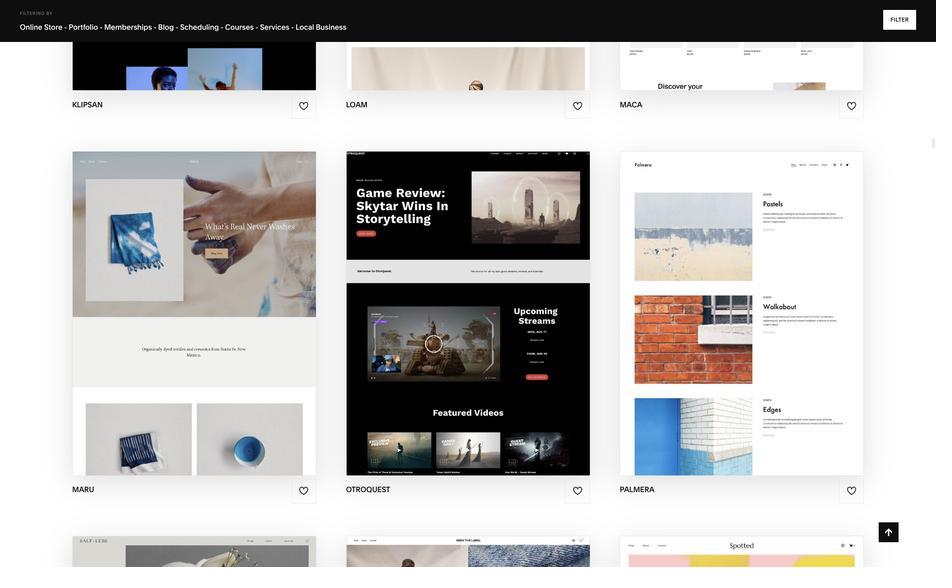Task type: vqa. For each thing, say whether or not it's contained in the screenshot.
Get Started link
no



Task type: describe. For each thing, give the bounding box(es) containing it.
klipsan
[[72, 100, 103, 109]]

start with maru
[[149, 296, 230, 306]]

maca
[[620, 100, 643, 109]]

maru image
[[73, 152, 316, 476]]

maca image
[[621, 0, 864, 91]]

maru inside button
[[203, 296, 230, 306]]

add palmera to your favorites list image
[[847, 486, 857, 496]]

6 - from the left
[[256, 23, 258, 32]]

7 - from the left
[[291, 23, 294, 32]]

back to top image
[[884, 528, 894, 538]]

start with otroquest
[[409, 296, 518, 306]]

online
[[20, 23, 42, 32]]

filter button
[[884, 10, 917, 30]]

1 - from the left
[[64, 23, 67, 32]]

3 - from the left
[[154, 23, 157, 32]]

store
[[44, 23, 63, 32]]

with for otroquest
[[438, 296, 461, 306]]

local
[[296, 23, 314, 32]]

seen image
[[347, 537, 590, 568]]

add maru to your favorites list image
[[299, 486, 309, 496]]

add loam to your favorites list image
[[573, 101, 583, 111]]

klipsan image
[[73, 0, 316, 91]]

preview maru link
[[160, 306, 229, 331]]

blog
[[158, 23, 174, 32]]

2 vertical spatial otroquest
[[346, 485, 390, 494]]

4 - from the left
[[176, 23, 178, 32]]

start for preview maru
[[149, 296, 176, 306]]

courses
[[225, 23, 254, 32]]

1 vertical spatial maru
[[202, 313, 229, 324]]

5 - from the left
[[221, 23, 224, 32]]

add klipsan to your favorites list image
[[299, 101, 309, 111]]



Task type: locate. For each thing, give the bounding box(es) containing it.
2 vertical spatial maru
[[72, 485, 94, 494]]

2 horizontal spatial start
[[689, 296, 716, 306]]

2 preview from the left
[[420, 313, 460, 324]]

loam image
[[347, 0, 590, 91]]

with up preview otroquest
[[438, 296, 461, 306]]

0 vertical spatial otroquest
[[463, 296, 518, 306]]

with up preview maru
[[178, 296, 201, 306]]

services
[[260, 23, 290, 32]]

-
[[64, 23, 67, 32], [100, 23, 103, 32], [154, 23, 157, 32], [176, 23, 178, 32], [221, 23, 224, 32], [256, 23, 258, 32], [291, 23, 294, 32]]

start with palmera
[[689, 296, 786, 306]]

palmera inside button
[[743, 296, 786, 306]]

- right courses
[[256, 23, 258, 32]]

1 horizontal spatial with
[[438, 296, 461, 306]]

- left the local
[[291, 23, 294, 32]]

start with maru button
[[149, 289, 240, 314]]

portfolio
[[69, 23, 98, 32]]

2 start from the left
[[409, 296, 436, 306]]

3 with from the left
[[718, 296, 741, 306]]

- left blog
[[154, 23, 157, 32]]

with for palmera
[[718, 296, 741, 306]]

scheduling
[[180, 23, 219, 32]]

preview palmera link
[[700, 306, 784, 331]]

memberships
[[104, 23, 152, 32]]

start with palmera button
[[689, 289, 796, 314]]

1 preview from the left
[[160, 313, 199, 324]]

preview down start with maru
[[160, 313, 199, 324]]

preview maru
[[160, 313, 229, 324]]

preview
[[160, 313, 199, 324], [420, 313, 460, 324], [700, 313, 739, 324]]

spotted image
[[621, 537, 864, 568]]

start for preview palmera
[[689, 296, 716, 306]]

palmera
[[743, 296, 786, 306], [742, 313, 784, 324], [620, 485, 655, 494]]

start for preview otroquest
[[409, 296, 436, 306]]

2 vertical spatial palmera
[[620, 485, 655, 494]]

maru
[[203, 296, 230, 306], [202, 313, 229, 324], [72, 485, 94, 494]]

preview for preview palmera
[[700, 313, 739, 324]]

with
[[178, 296, 201, 306], [438, 296, 461, 306], [718, 296, 741, 306]]

3 preview from the left
[[700, 313, 739, 324]]

otroquest inside button
[[463, 296, 518, 306]]

by
[[46, 11, 53, 16]]

add otroquest to your favorites list image
[[573, 486, 583, 496]]

3 start from the left
[[689, 296, 716, 306]]

filtering
[[20, 11, 45, 16]]

2 horizontal spatial with
[[718, 296, 741, 306]]

1 horizontal spatial preview
[[420, 313, 460, 324]]

otroquest image
[[347, 152, 590, 476]]

0 vertical spatial palmera
[[743, 296, 786, 306]]

preview otroquest
[[420, 313, 516, 324]]

1 vertical spatial otroquest
[[462, 313, 516, 324]]

otroquest
[[463, 296, 518, 306], [462, 313, 516, 324], [346, 485, 390, 494]]

0 vertical spatial maru
[[203, 296, 230, 306]]

palmera image
[[621, 152, 864, 476]]

business
[[316, 23, 347, 32]]

- left courses
[[221, 23, 224, 32]]

2 - from the left
[[100, 23, 103, 32]]

0 horizontal spatial start
[[149, 296, 176, 306]]

2 with from the left
[[438, 296, 461, 306]]

saltless image
[[73, 537, 316, 568]]

1 horizontal spatial start
[[409, 296, 436, 306]]

2 horizontal spatial preview
[[700, 313, 739, 324]]

start with otroquest button
[[409, 289, 528, 314]]

filtering by
[[20, 11, 53, 16]]

1 vertical spatial palmera
[[742, 313, 784, 324]]

loam
[[346, 100, 368, 109]]

1 with from the left
[[178, 296, 201, 306]]

with for maru
[[178, 296, 201, 306]]

- right portfolio on the left top of the page
[[100, 23, 103, 32]]

preview down start with otroquest
[[420, 313, 460, 324]]

- right store
[[64, 23, 67, 32]]

0 horizontal spatial preview
[[160, 313, 199, 324]]

add maca to your favorites list image
[[847, 101, 857, 111]]

online store - portfolio - memberships - blog - scheduling - courses - services - local business
[[20, 23, 347, 32]]

0 horizontal spatial with
[[178, 296, 201, 306]]

1 start from the left
[[149, 296, 176, 306]]

preview down start with palmera
[[700, 313, 739, 324]]

preview palmera
[[700, 313, 784, 324]]

start
[[149, 296, 176, 306], [409, 296, 436, 306], [689, 296, 716, 306]]

- right blog
[[176, 23, 178, 32]]

preview otroquest link
[[420, 306, 516, 331]]

preview for preview maru
[[160, 313, 199, 324]]

filter
[[891, 16, 909, 23]]

preview for preview otroquest
[[420, 313, 460, 324]]

with up preview palmera
[[718, 296, 741, 306]]



